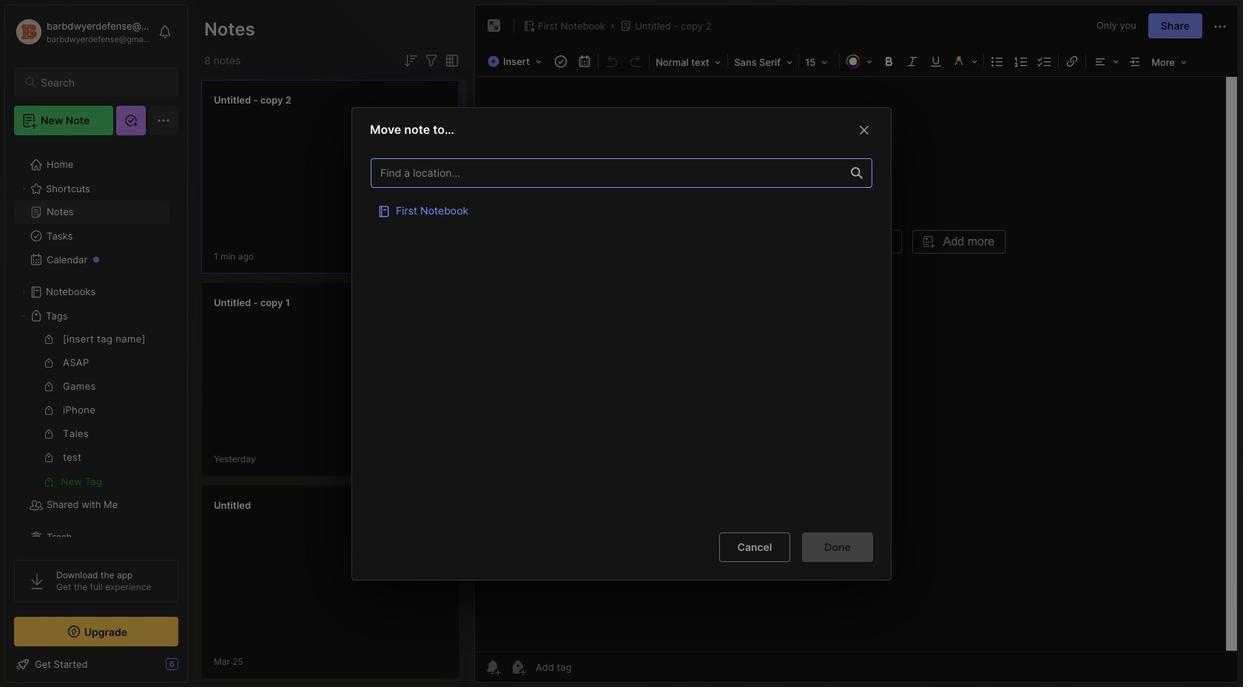 Task type: describe. For each thing, give the bounding box(es) containing it.
heading level image
[[651, 52, 726, 71]]

font size image
[[801, 52, 838, 71]]

expand note image
[[485, 17, 503, 35]]

cell inside find a location 'field'
[[371, 195, 872, 224]]

expand notebooks image
[[19, 288, 28, 297]]

font family image
[[730, 52, 797, 71]]

checklist image
[[1034, 51, 1055, 72]]

alignment image
[[1088, 51, 1123, 72]]

underline image
[[926, 51, 946, 72]]

expand tags image
[[19, 311, 28, 320]]

more image
[[1147, 52, 1191, 71]]

bulleted list image
[[987, 51, 1008, 72]]

insert image
[[484, 52, 549, 71]]

italic image
[[902, 51, 923, 72]]

calendar event image
[[574, 51, 595, 72]]

insert link image
[[1062, 51, 1083, 72]]

main element
[[0, 0, 192, 687]]

bold image
[[878, 51, 899, 72]]

Find a location… text field
[[371, 160, 842, 185]]

Note Editor text field
[[475, 76, 1238, 652]]

group inside main element
[[14, 328, 169, 494]]

add tag image
[[509, 659, 527, 676]]

add a reminder image
[[484, 659, 502, 676]]



Task type: vqa. For each thing, say whether or not it's contained in the screenshot.
THE 'FIND A LOCATION' field
yes



Task type: locate. For each thing, give the bounding box(es) containing it.
font color image
[[841, 51, 877, 72]]

cell
[[371, 195, 872, 224]]

Search text field
[[41, 75, 165, 90]]

numbered list image
[[1011, 51, 1032, 72]]

task image
[[551, 51, 571, 72]]

group
[[14, 328, 169, 494]]

tree
[[5, 144, 187, 559]]

note window element
[[474, 4, 1239, 683]]

indent image
[[1125, 51, 1145, 72]]

None search field
[[41, 73, 165, 91]]

highlight image
[[948, 51, 982, 72]]

none search field inside main element
[[41, 73, 165, 91]]

Find a location field
[[363, 150, 880, 520]]

tree inside main element
[[5, 144, 187, 559]]

close image
[[855, 121, 873, 138]]



